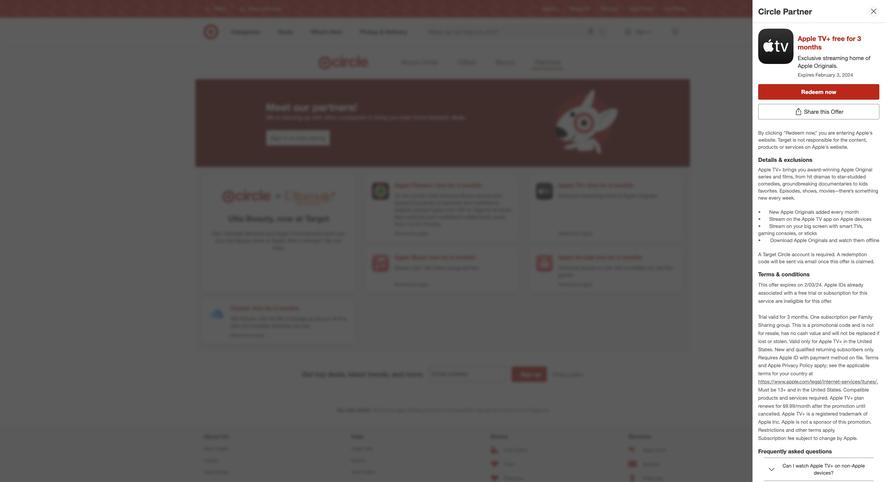 Task type: locate. For each thing, give the bounding box(es) containing it.
0 vertical spatial originals.
[[814, 62, 838, 69]]

file.
[[856, 354, 864, 360]]

terms up associated
[[758, 271, 775, 278]]

not down "redeem
[[798, 137, 805, 143]]

required. up once
[[816, 251, 836, 257]]

pharmacy link
[[490, 471, 534, 482]]

restrictions apply for tv+
[[559, 231, 593, 236]]

storage
[[290, 316, 307, 322]]

your left stuff
[[321, 316, 331, 322]]

1 horizontal spatial service
[[758, 298, 774, 304]]

change
[[819, 435, 836, 441]]

with down app
[[829, 223, 838, 229]]

1 vertical spatial stream
[[769, 223, 785, 229]]

be inside must be 13+ and in the united states. compatible products and services required. apple tv+ plan renews for $9.99/month after the promotion until cancelled. apple tv+ is a registered trademark of apple inc. apple is not a sponsor of this promotion. restrictions and other terms apply. subscription fee subject to change by apple.
[[771, 387, 776, 393]]

to left the bring
[[368, 114, 373, 121]]

plan
[[855, 395, 864, 401]]

products up details
[[758, 144, 778, 150]]

target
[[629, 6, 641, 11], [778, 137, 792, 143], [305, 214, 329, 223], [276, 230, 289, 236], [763, 251, 777, 257], [216, 446, 228, 451], [351, 446, 363, 451], [643, 447, 654, 453], [643, 476, 654, 481]]

every down favorites.
[[769, 195, 781, 201]]

united down https://www.apple.com/legal/internet-services/itunes/. link
[[811, 387, 826, 393]]

dramas
[[814, 174, 830, 180]]

0 horizontal spatial other
[[324, 114, 337, 121]]

restrictions for music
[[395, 282, 417, 287]]

target inside the rewards and target circle benefits when you buy ulta beauty items at target. (not a member? we can help.)
[[276, 230, 289, 236]]

help up returns link
[[364, 446, 373, 451]]

access inside try the world's most inclusive fitness service and access thousands of workouts and meditations. explore workout types from hiit to yoga for all levels. new workouts and meditations added every week, from 5 to 45 minutes.
[[395, 200, 410, 206]]

watch right i
[[796, 463, 809, 469]]

or
[[780, 144, 784, 150], [799, 230, 803, 236], [818, 290, 822, 296], [768, 338, 772, 344]]

about for about circle
[[401, 58, 419, 66]]

months up expires
[[798, 43, 822, 51]]

is
[[793, 137, 797, 143], [811, 251, 815, 257], [851, 258, 855, 264], [343, 316, 347, 322], [803, 322, 806, 328], [862, 322, 865, 328], [807, 411, 810, 417], [796, 419, 800, 425]]

1 horizontal spatial over
[[604, 265, 613, 271]]

icloud+ up available
[[240, 316, 257, 322]]

access inside unlimited access to over 200 incredibly fun, ad-free games.
[[581, 265, 597, 271]]

target.
[[272, 238, 286, 244]]

you inside by clicking "redeem now," you are entering apple's website. target is not responsible for the content, products or services on apple's website.
[[819, 130, 827, 136]]

2 vertical spatial your
[[780, 370, 789, 376]]

is inside "get icloud+ with 50 gb of storage so all your stuff is safe and available wherever you are."
[[343, 316, 347, 322]]

music
[[412, 254, 428, 261]]

restrictions apply for fitness+
[[395, 231, 429, 236]]

0 horizontal spatial website.
[[758, 137, 777, 143]]

1 horizontal spatial all
[[493, 207, 498, 213]]

redcard
[[601, 6, 618, 11], [643, 461, 660, 467]]

watch
[[839, 237, 852, 243], [796, 463, 809, 469]]

now
[[825, 88, 837, 95], [277, 214, 293, 223]]

& inside 'details & exclusions apple tv+ brings you award-winning apple original series and films, from hit dramas to star-studded comedies, groundbreaking documentaries to kids favorites. episodes, shows, movies—there's something new every week. • new apple originals added every month • stream on the apple tv app on apple devices • stream on your big screen with smart tvs, gaming consoles, or sticks •       download apple originals and watch them offline a target circle account is required. a redemption code will be sent via email once this offer is claimed.'
[[779, 156, 783, 163]]

up down our at the left of the page
[[304, 114, 310, 121]]

not
[[798, 137, 805, 143], [867, 322, 874, 328], [841, 330, 848, 336], [801, 419, 808, 425]]

be left "replaced"
[[849, 330, 855, 336]]

this up associated
[[758, 282, 768, 288]]

0 horizontal spatial a
[[758, 251, 762, 257]]

redcard link right the ad
[[601, 6, 618, 12]]

them
[[854, 237, 865, 243]]

months for apple arcade free for 3 months
[[622, 254, 642, 261]]

promotional
[[812, 322, 838, 328]]

from inside 'details & exclusions apple tv+ brings you award-winning apple original series and films, from hit dramas to star-studded comedies, groundbreaking documentaries to kids favorites. episodes, shows, movies—there's something new every week. • new apple originals added every month • stream on the apple tv app on apple devices • stream on your big screen with smart tvs, gaming consoles, or sticks •       download apple originals and watch them offline a target circle account is required. a redemption code will be sent via email once this offer is claimed.'
[[796, 174, 806, 180]]

redcard up target app link
[[643, 461, 660, 467]]

target circle logo image
[[318, 55, 371, 70]]

has
[[781, 330, 789, 336]]

this right once
[[831, 258, 838, 264]]

1 horizontal spatial home
[[850, 54, 864, 61]]

new inside try the world's most inclusive fitness service and access thousands of workouts and meditations. explore workout types from hiit to yoga for all levels. new workouts and meditations added every week, from 5 to 45 minutes.
[[395, 214, 405, 220]]

0 vertical spatial workouts
[[442, 200, 462, 206]]

by left apple.
[[837, 435, 843, 441]]

1 horizontal spatial states.
[[827, 387, 842, 393]]

rewards and target circle benefits when you buy ulta beauty items at target. (not a member? we can help.)
[[216, 230, 345, 251]]

a left sponsor
[[810, 419, 812, 425]]

target circle link left find stores link at the right top of the page
[[629, 6, 653, 12]]

registry link
[[543, 6, 558, 12]]

will up terms & conditions
[[771, 258, 778, 264]]

& left blog
[[216, 469, 218, 475]]

get inside "get icloud+ with 50 gb of storage so all your stuff is safe and available wherever you are."
[[231, 316, 239, 322]]

can
[[783, 463, 792, 469]]

subscription up promotional
[[821, 314, 848, 320]]

products up renews
[[758, 395, 778, 401]]

2 vertical spatial &
[[216, 469, 218, 475]]

sign inside button
[[521, 371, 533, 378]]

with inside meet our partners! we're teaming up with other companies to bring you even more fantastic deals.
[[312, 114, 322, 121]]

0 horizontal spatial offer
[[346, 407, 356, 413]]

about for about us
[[204, 433, 220, 440]]

1 horizontal spatial redcard link
[[629, 457, 682, 471]]

restrictions for tv+
[[559, 231, 581, 236]]

buy
[[216, 238, 224, 244]]

apple.
[[844, 435, 858, 441]]

privacy left policy
[[553, 371, 569, 377]]

every inside try the world's most inclusive fitness service and access thousands of workouts and meditations. explore workout types from hiit to yoga for all levels. new workouts and meditations added every week, from 5 to 45 minutes.
[[480, 214, 492, 220]]

new
[[758, 195, 768, 201]]

you inside 'details & exclusions apple tv+ brings you award-winning apple original series and films, from hit dramas to star-studded comedies, groundbreaking documentaries to kids favorites. episodes, shows, movies—there's something new every week. • new apple originals added every month • stream on the apple tv app on apple devices • stream on your big screen with smart tvs, gaming consoles, or sticks •       download apple originals and watch them offline a target circle account is required. a redemption code will be sent via email once this offer is claimed.'
[[798, 166, 806, 173]]

your inside this offer expires on 2/03/24. apple ids already associated with a free trial or subscription for this service are ineligible for this offer. trial valid for 3 months. one subscription per family sharing group. this is a promotional code and is not for resale, has no cash value and will not be replaced if lost or stolen. valid only for apple tv+ in the united states. new and qualified returning subscribers only. requires apple id with payment method on file. terms and apple privacy policy apply; see the applicable terms for your country at https://www.apple.com/legal/internet-services/itunes/.
[[780, 370, 789, 376]]

states. up "requires"
[[758, 346, 774, 352]]

apple arcade free for 3 months
[[559, 254, 642, 261]]

0 vertical spatial service
[[476, 193, 492, 199]]

home
[[850, 54, 864, 61], [604, 193, 616, 199]]

added up tv
[[816, 209, 830, 215]]

tv+ inside can i watch apple tv+ on non-apple devices?
[[825, 463, 834, 469]]

2 horizontal spatial in
[[844, 338, 848, 344]]

united inside this offer expires on 2/03/24. apple ids already associated with a free trial or subscription for this service are ineligible for this offer. trial valid for 3 months. one subscription per family sharing group. this is a promotional code and is not for resale, has no cash value and will not be replaced if lost or stolen. valid only for apple tv+ in the united states. new and qualified returning subscribers only. requires apple id with payment method on file. terms and apple privacy policy apply; see the applicable terms for your country at https://www.apple.com/legal/internet-services/itunes/.
[[857, 338, 872, 344]]

months right 2
[[455, 254, 475, 261]]

ad- right the fun,
[[657, 265, 664, 271]]

months for apple fitness+ free for 3 months
[[462, 182, 482, 189]]

over left 200
[[604, 265, 613, 271]]

terms inside this offer expires on 2/03/24. apple ids already associated with a free trial or subscription for this service are ineligible for this offer. trial valid for 3 months. one subscription per family sharing group. this is a promotional code and is not for resale, has no cash value and will not be replaced if lost or stolen. valid only for apple tv+ in the united states. new and qualified returning subscribers only. requires apple id with payment method on file. terms and apple privacy policy apply; see the applicable terms for your country at https://www.apple.com/legal/internet-services/itunes/.
[[865, 354, 879, 360]]

this down trademark
[[839, 419, 847, 425]]

your inside "get icloud+ with 50 gb of storage so all your stuff is safe and available wherever you are."
[[321, 316, 331, 322]]

(not
[[288, 238, 297, 244]]

months for apple music free for 2 months
[[455, 254, 475, 261]]

trial
[[808, 290, 817, 296]]

restrictions down '5'
[[395, 231, 417, 236]]

1 horizontal spatial be
[[779, 258, 785, 264]]

2 a from the left
[[837, 251, 840, 257]]

this inside button
[[821, 108, 830, 115]]

target circle left the find stores
[[629, 6, 653, 11]]

your left country
[[780, 370, 789, 376]]

in inside this offer expires on 2/03/24. apple ids already associated with a free trial or subscription for this service are ineligible for this offer. trial valid for 3 months. one subscription per family sharing group. this is a promotional code and is not for resale, has no cash value and will not be replaced if lost or stolen. valid only for apple tv+ in the united states. new and qualified returning subscribers only. requires apple id with payment method on file. terms and apple privacy policy apply; see the applicable terms for your country at https://www.apple.com/legal/internet-services/itunes/.
[[844, 338, 848, 344]]

2 horizontal spatial from
[[796, 174, 806, 180]]

1 vertical spatial ulta
[[225, 238, 234, 244]]

home inside apple tv+ free for 3 months exclusive streaming home of apple originals. expires february 3, 2024
[[850, 54, 864, 61]]

0 horizontal spatial code
[[758, 258, 770, 264]]

free inside apple tv+ free for 3 months exclusive streaming home of apple originals. expires february 3, 2024
[[833, 34, 845, 42]]

1 vertical spatial code
[[840, 322, 851, 328]]

1 products from the top
[[758, 144, 778, 150]]

0 vertical spatial code
[[758, 258, 770, 264]]

1 horizontal spatial a
[[837, 251, 840, 257]]

sign up button
[[512, 366, 547, 382]]

terms
[[758, 271, 775, 278], [865, 354, 879, 360]]

devices
[[855, 216, 872, 222]]

ulta up ultamate
[[228, 214, 244, 223]]

terms
[[758, 370, 771, 376], [809, 427, 821, 433]]

0 horizontal spatial up
[[304, 114, 310, 121]]

policy
[[570, 371, 583, 377]]

1 vertical spatial up
[[534, 371, 541, 378]]

watch inside 'details & exclusions apple tv+ brings you award-winning apple original series and films, from hit dramas to star-studded comedies, groundbreaking documentaries to kids favorites. episodes, shows, movies—there's something new every week. • new apple originals added every month • stream on the apple tv app on apple devices • stream on your big screen with smart tvs, gaming consoles, or sticks •       download apple originals and watch them offline a target circle account is required. a redemption code will be sent via email once this offer is claimed.'
[[839, 237, 852, 243]]

united down "replaced"
[[857, 338, 872, 344]]

1 vertical spatial in
[[844, 338, 848, 344]]

winning
[[823, 166, 840, 173]]

stream over 100 million songs ad-free.
[[395, 265, 480, 271]]

0 horizontal spatial terms
[[758, 271, 775, 278]]

0 horizontal spatial ad-
[[463, 265, 470, 271]]

0 horizontal spatial watch
[[796, 463, 809, 469]]

0 vertical spatial services
[[785, 144, 804, 150]]

1 horizontal spatial from
[[445, 207, 456, 213]]

1 horizontal spatial originals.
[[814, 62, 838, 69]]

types
[[432, 207, 444, 213]]

to down studded
[[853, 181, 858, 187]]

1 horizontal spatial are
[[828, 130, 835, 136]]

all up week,
[[493, 207, 498, 213]]

and up target.
[[266, 230, 274, 236]]

restrictions inside must be 13+ and in the united states. compatible products and services required. apple tv+ plan renews for $9.99/month after the promotion until cancelled. apple tv+ is a registered trademark of apple inc. apple is not a sponsor of this promotion. restrictions and other terms apply. subscription fee subject to change by apple.
[[758, 427, 785, 433]]

are down associated
[[776, 298, 783, 304]]

are left 'entering'
[[828, 130, 835, 136]]

share this offer
[[804, 108, 844, 115]]

required. up after
[[809, 395, 829, 401]]

1 horizontal spatial united
[[857, 338, 872, 344]]

all inside "get icloud+ with 50 gb of storage so all your stuff is safe and available wherever you are."
[[315, 316, 320, 322]]

share this offer button
[[758, 104, 880, 120]]

restrictions right the details.
[[373, 407, 395, 413]]

1 vertical spatial other
[[796, 427, 807, 433]]

apply. up change
[[823, 427, 836, 433]]

unlimited access to over 200 incredibly fun, ad-free games.
[[559, 265, 673, 278]]

apply. inside '* see offer details. restrictions apply. pricing, promotions and availability may vary by location and at target.com'
[[396, 407, 407, 413]]

0 vertical spatial will
[[771, 258, 778, 264]]

home up 2024
[[850, 54, 864, 61]]

workouts up 45
[[406, 214, 426, 220]]

2 vertical spatial be
[[771, 387, 776, 393]]

1 vertical spatial about
[[204, 433, 220, 440]]

by right vary
[[494, 407, 498, 413]]

2 ad- from the left
[[657, 265, 664, 271]]

months.
[[791, 314, 809, 320]]

0 vertical spatial about
[[401, 58, 419, 66]]

added inside 'details & exclusions apple tv+ brings you award-winning apple original series and films, from hit dramas to star-studded comedies, groundbreaking documentaries to kids favorites. episodes, shows, movies—there's something new every week. • new apple originals added every month • stream on the apple tv app on apple devices • stream on your big screen with smart tvs, gaming consoles, or sticks •       download apple originals and watch them offline a target circle account is required. a redemption code will be sent via email once this offer is claimed.'
[[816, 209, 830, 215]]

originals down sticks
[[808, 237, 828, 243]]

thousands
[[412, 200, 435, 206]]

2 over from the left
[[604, 265, 613, 271]]

apply;
[[814, 362, 828, 368]]

this up no
[[792, 322, 801, 328]]

1 vertical spatial workouts
[[406, 214, 426, 220]]

bonus
[[496, 58, 515, 66]]

1 vertical spatial icloud+
[[240, 316, 257, 322]]

0 vertical spatial in
[[283, 134, 288, 141]]

the down the https://www.apple.com/legal/internet-
[[803, 387, 810, 393]]

from up groundbreaking
[[796, 174, 806, 180]]

on inside by clicking "redeem now," you are entering apple's website. target is not responsible for the content, products or services on apple's website.
[[805, 144, 811, 150]]

apple's up content, at the top right
[[856, 130, 873, 136]]

track orders link
[[351, 466, 396, 478]]

circle
[[642, 6, 653, 11], [758, 6, 781, 16], [421, 58, 438, 66], [290, 230, 303, 236], [778, 251, 791, 257], [655, 447, 666, 453]]

will inside 'details & exclusions apple tv+ brings you award-winning apple original series and films, from hit dramas to star-studded comedies, groundbreaking documentaries to kids favorites. episodes, shows, movies—there's something new every week. • new apple originals added every month • stream on the apple tv app on apple devices • stream on your big screen with smart tvs, gaming consoles, or sticks •       download apple originals and watch them offline a target circle account is required. a redemption code will be sent via email once this offer is claimed.'
[[771, 258, 778, 264]]

get for get icloud+ with 50 gb of storage so all your stuff is safe and available wherever you are.
[[231, 316, 239, 322]]

0 vertical spatial up
[[304, 114, 310, 121]]

your left big
[[794, 223, 803, 229]]

terms down only.
[[865, 354, 879, 360]]

months up incredibly
[[622, 254, 642, 261]]

0 vertical spatial other
[[324, 114, 337, 121]]

other
[[324, 114, 337, 121], [796, 427, 807, 433]]

offer inside this offer expires on 2/03/24. apple ids already associated with a free trial or subscription for this service are ineligible for this offer. trial valid for 3 months. one subscription per family sharing group. this is a promotional code and is not for resale, has no cash value and will not be replaced if lost or stolen. valid only for apple tv+ in the united states. new and qualified returning subscribers only. requires apple id with payment method on file. terms and apple privacy policy apply; see the applicable terms for your country at https://www.apple.com/legal/internet-services/itunes/.
[[769, 282, 779, 288]]

1 vertical spatial by
[[837, 435, 843, 441]]

tv+ inside this offer expires on 2/03/24. apple ids already associated with a free trial or subscription for this service are ineligible for this offer. trial valid for 3 months. one subscription per family sharing group. this is a promotional code and is not for resale, has no cash value and will not be replaced if lost or stolen. valid only for apple tv+ in the united states. new and qualified returning subscribers only. requires apple id with payment method on file. terms and apple privacy policy apply; see the applicable terms for your country at https://www.apple.com/legal/internet-services/itunes/.
[[833, 338, 842, 344]]

other inside meet our partners! we're teaming up with other companies to bring you even more fantastic deals.
[[324, 114, 337, 121]]

1 vertical spatial will
[[832, 330, 839, 336]]

0 horizontal spatial united
[[811, 387, 826, 393]]

when
[[324, 230, 336, 236]]

apple
[[798, 34, 816, 42], [798, 62, 813, 69], [758, 166, 771, 173], [841, 166, 854, 173], [395, 182, 410, 189], [559, 182, 574, 189], [623, 193, 636, 199], [781, 209, 794, 215], [802, 216, 815, 222], [840, 216, 853, 222], [794, 237, 807, 243], [395, 254, 410, 261], [559, 254, 574, 261], [825, 282, 837, 288], [819, 338, 832, 344], [779, 354, 792, 360], [768, 362, 781, 368], [830, 395, 843, 401], [782, 411, 795, 417], [758, 419, 771, 425], [782, 419, 795, 425], [810, 463, 823, 469], [852, 463, 865, 469]]

states. down https://www.apple.com/legal/internet-services/itunes/. link
[[827, 387, 842, 393]]

0 horizontal spatial service
[[476, 193, 492, 199]]

1 horizontal spatial apply.
[[823, 427, 836, 433]]

to left start
[[289, 134, 294, 141]]

0 horizontal spatial over
[[412, 265, 421, 271]]

0 horizontal spatial home
[[604, 193, 616, 199]]

workouts
[[442, 200, 462, 206], [406, 214, 426, 220]]

1 horizontal spatial find
[[664, 6, 672, 11]]

1 vertical spatial services
[[789, 395, 808, 401]]

registered
[[816, 411, 838, 417]]

services/itunes/.
[[842, 379, 878, 385]]

0 vertical spatial states.
[[758, 346, 774, 352]]

with up 'saving'
[[312, 114, 322, 121]]

be inside 'details & exclusions apple tv+ brings you award-winning apple original series and films, from hit dramas to star-studded comedies, groundbreaking documentaries to kids favorites. episodes, shows, movies—there's something new every week. • new apple originals added every month • stream on the apple tv app on apple devices • stream on your big screen with smart tvs, gaming consoles, or sticks •       download apple originals and watch them offline a target circle account is required. a redemption code will be sent via email once this offer is claimed.'
[[779, 258, 785, 264]]

privacy policy
[[553, 371, 583, 377]]

levels.
[[499, 207, 512, 213]]

circle inside 'details & exclusions apple tv+ brings you award-winning apple original series and films, from hit dramas to star-studded comedies, groundbreaking documentaries to kids favorites. episodes, shows, movies—there's something new every week. • new apple originals added every month • stream on the apple tv app on apple devices • stream on your big screen with smart tvs, gaming consoles, or sticks •       download apple originals and watch them offline a target circle account is required. a redemption code will be sent via email once this offer is claimed.'
[[778, 251, 791, 257]]

and
[[773, 174, 781, 180], [494, 193, 502, 199], [463, 200, 472, 206], [428, 214, 436, 220], [266, 230, 274, 236], [829, 237, 838, 243], [852, 322, 860, 328], [241, 323, 250, 329], [823, 330, 831, 336], [786, 346, 795, 352], [758, 362, 767, 368], [392, 370, 404, 378], [788, 387, 796, 393], [780, 395, 788, 401], [446, 407, 453, 413], [515, 407, 523, 413], [786, 427, 794, 433]]

this offer expires on 2/03/24. apple ids already associated with a free trial or subscription for this service are ineligible for this offer. trial valid for 3 months. one subscription per family sharing group. this is a promotional code and is not for resale, has no cash value and will not be replaced if lost or stolen. valid only for apple tv+ in the united states. new and qualified returning subscribers only. requires apple id with payment method on file. terms and apple privacy policy apply; see the applicable terms for your country at https://www.apple.com/legal/internet-services/itunes/.
[[758, 282, 881, 385]]

app
[[824, 216, 832, 222]]

0 horizontal spatial workouts
[[406, 214, 426, 220]]

about target
[[204, 446, 228, 451]]

and inside the rewards and target circle benefits when you buy ulta beauty items at target. (not a member? we can help.)
[[266, 230, 274, 236]]

saving
[[309, 134, 325, 141]]

redcard right the ad
[[601, 6, 618, 11]]

1 horizontal spatial website.
[[830, 144, 848, 150]]

free
[[833, 34, 845, 42], [436, 182, 446, 189], [588, 182, 598, 189], [429, 254, 440, 261], [596, 254, 607, 261], [664, 265, 673, 271], [798, 290, 807, 296], [253, 305, 263, 312]]

None text field
[[430, 366, 506, 382]]

you down the exclusions
[[798, 166, 806, 173]]

months for apple tv+ free for 3 months exclusive streaming home of apple originals. expires february 3, 2024
[[798, 43, 822, 51]]

3 inside apple tv+ free for 3 months exclusive streaming home of apple originals. expires february 3, 2024
[[858, 34, 861, 42]]

once
[[818, 258, 829, 264]]

most
[[427, 193, 438, 199]]

code down per
[[840, 322, 851, 328]]

restrictions down safe
[[231, 332, 253, 338]]

ulta inside the rewards and target circle benefits when you buy ulta beauty items at target. (not a member? we can help.)
[[225, 238, 234, 244]]

a inside the rewards and target circle benefits when you buy ulta beauty items at target. (not a member? we can help.)
[[298, 238, 301, 244]]

0 horizontal spatial every
[[480, 214, 492, 220]]

and right location
[[515, 407, 523, 413]]

1 horizontal spatial by
[[837, 435, 843, 441]]

with up available
[[259, 316, 268, 322]]

apply down 45
[[418, 231, 429, 236]]

to inside button
[[289, 134, 294, 141]]

with inside "get icloud+ with 50 gb of storage so all your stuff is safe and available wherever you are."
[[259, 316, 268, 322]]

meditations.
[[473, 200, 500, 206]]

1 vertical spatial redcard
[[643, 461, 660, 467]]

restrictions apply down safe
[[231, 332, 265, 338]]

added inside try the world's most inclusive fitness service and access thousands of workouts and meditations. explore workout types from hiit to yoga for all levels. new workouts and meditations added every week, from 5 to 45 minutes.
[[465, 214, 479, 220]]

1 horizontal spatial offer
[[769, 282, 779, 288]]

0 horizontal spatial terms
[[758, 370, 771, 376]]

promotion.
[[848, 419, 872, 425]]

conditions
[[782, 271, 810, 278]]

added down the yoga
[[465, 214, 479, 220]]

subscribers
[[837, 346, 863, 352]]

tv+ inside 'details & exclusions apple tv+ brings you award-winning apple original series and films, from hit dramas to star-studded comedies, groundbreaking documentaries to kids favorites. episodes, shows, movies—there's something new every week. • new apple originals added every month • stream on the apple tv app on apple devices • stream on your big screen with smart tvs, gaming consoles, or sticks •       download apple originals and watch them offline a target circle account is required. a redemption code will be sent via email once this offer is claimed.'
[[773, 166, 782, 173]]

1 vertical spatial required.
[[809, 395, 829, 401]]

0 horizontal spatial added
[[465, 214, 479, 220]]

1 vertical spatial from
[[445, 207, 456, 213]]

with down expires
[[784, 290, 793, 296]]

exclusive
[[798, 54, 822, 61], [559, 193, 579, 199]]

target circle down services
[[643, 447, 666, 453]]

privacy down 'id'
[[782, 362, 798, 368]]

over
[[412, 265, 421, 271], [604, 265, 613, 271]]

restrictions apply for arcade
[[559, 282, 593, 287]]

this
[[821, 108, 830, 115], [831, 258, 838, 264], [860, 290, 868, 296], [812, 298, 820, 304], [839, 419, 847, 425]]

ad- inside unlimited access to over 200 incredibly fun, ad-free games.
[[657, 265, 664, 271]]

sign up
[[521, 371, 541, 378]]

1 vertical spatial &
[[776, 271, 780, 278]]

the down 'entering'
[[841, 137, 848, 143]]

services up the exclusions
[[785, 144, 804, 150]]

united
[[857, 338, 872, 344], [811, 387, 826, 393]]

find for find a store
[[505, 447, 513, 453]]

subscription
[[758, 435, 786, 441]]

sharing
[[758, 322, 775, 328]]

0 horizontal spatial in
[[283, 134, 288, 141]]

1 horizontal spatial ad-
[[657, 265, 664, 271]]

0 vertical spatial be
[[779, 258, 785, 264]]

0 vertical spatial from
[[796, 174, 806, 180]]

trial
[[758, 314, 767, 320]]

not inside must be 13+ and in the united states. compatible products and services required. apple tv+ plan renews for $9.99/month after the promotion until cancelled. apple tv+ is a registered trademark of apple inc. apple is not a sponsor of this promotion. restrictions and other terms apply. subscription fee subject to change by apple.
[[801, 419, 808, 425]]

0 vertical spatial terms
[[758, 370, 771, 376]]

in down the https://www.apple.com/legal/internet-
[[797, 387, 801, 393]]

stream
[[769, 216, 785, 222], [769, 223, 785, 229], [395, 265, 410, 271]]

up inside meet our partners! we're teaming up with other companies to bring you even more fantastic deals.
[[304, 114, 310, 121]]

1 horizontal spatial access
[[581, 265, 597, 271]]

0 horizontal spatial exclusive
[[559, 193, 579, 199]]

watch inside can i watch apple tv+ on non-apple devices?
[[796, 463, 809, 469]]

apply.
[[396, 407, 407, 413], [823, 427, 836, 433]]

terms up must
[[758, 370, 771, 376]]

circle partner dialog
[[753, 0, 885, 482]]

0 horizontal spatial this
[[758, 282, 768, 288]]

and down fitness
[[463, 200, 472, 206]]

0 vertical spatial now
[[825, 88, 837, 95]]

apply for music
[[418, 282, 429, 287]]

0 horizontal spatial states.
[[758, 346, 774, 352]]

find for find stores
[[664, 6, 672, 11]]

target inside 'details & exclusions apple tv+ brings you award-winning apple original series and films, from hit dramas to star-studded comedies, groundbreaking documentaries to kids favorites. episodes, shows, movies—there's something new every week. • new apple originals added every month • stream on the apple tv app on apple devices • stream on your big screen with smart tvs, gaming consoles, or sticks •       download apple originals and watch them offline a target circle account is required. a redemption code will be sent via email once this offer is claimed.'
[[763, 251, 777, 257]]

apply. left pricing,
[[396, 407, 407, 413]]

required.
[[816, 251, 836, 257], [809, 395, 829, 401]]

states. inside this offer expires on 2/03/24. apple ids already associated with a free trial or subscription for this service are ineligible for this offer. trial valid for 3 months. one subscription per family sharing group. this is a promotional code and is not for resale, has no cash value and will not be replaced if lost or stolen. valid only for apple tv+ in the united states. new and qualified returning subscribers only. requires apple id with payment method on file. terms and apple privacy policy apply; see the applicable terms for your country at https://www.apple.com/legal/internet-services/itunes/.
[[758, 346, 774, 352]]

search button
[[596, 24, 613, 41]]

& right details
[[779, 156, 783, 163]]

2 horizontal spatial your
[[794, 223, 803, 229]]

group.
[[777, 322, 791, 328]]

1 horizontal spatial in
[[797, 387, 801, 393]]

terms & conditions
[[758, 271, 810, 278]]

services inside by clicking "redeem now," you are entering apple's website. target is not responsible for the content, products or services on apple's website.
[[785, 144, 804, 150]]

1 vertical spatial offer
[[769, 282, 779, 288]]

help up target help
[[351, 433, 364, 440]]

offer inside 'details & exclusions apple tv+ brings you award-winning apple original series and films, from hit dramas to star-studded comedies, groundbreaking documentaries to kids favorites. episodes, shows, movies—there's something new every week. • new apple originals added every month • stream on the apple tv app on apple devices • stream on your big screen with smart tvs, gaming consoles, or sticks •       download apple originals and watch them offline a target circle account is required. a redemption code will be sent via email once this offer is claimed.'
[[840, 258, 850, 264]]

1 horizontal spatial streaming
[[823, 54, 848, 61]]

about circle
[[401, 58, 438, 66]]

about circle link
[[398, 56, 441, 69]]

2 products from the top
[[758, 395, 778, 401]]

safe
[[231, 323, 240, 329]]

0 vertical spatial by
[[494, 407, 498, 413]]

a left redemption
[[837, 251, 840, 257]]

at inside '* see offer details. restrictions apply. pricing, promotions and availability may vary by location and at target.com'
[[524, 407, 527, 413]]

other inside must be 13+ and in the united states. compatible products and services required. apple tv+ plan renews for $9.99/month after the promotion until cancelled. apple tv+ is a registered trademark of apple inc. apple is not a sponsor of this promotion. restrictions and other terms apply. subscription fee subject to change by apple.
[[796, 427, 807, 433]]

for inside try the world's most inclusive fitness service and access thousands of workouts and meditations. explore workout types from hiit to yoga for all levels. new workouts and meditations added every week, from 5 to 45 minutes.
[[485, 207, 491, 213]]

1 vertical spatial stores
[[490, 433, 508, 440]]

a left store
[[514, 447, 516, 453]]

fun,
[[647, 265, 655, 271]]

1 over from the left
[[412, 265, 421, 271]]

at down the policy
[[809, 370, 813, 376]]

0 vertical spatial this
[[758, 282, 768, 288]]

tv+
[[818, 34, 831, 42], [773, 166, 782, 173], [576, 182, 586, 189], [833, 338, 842, 344], [844, 395, 853, 401], [796, 411, 805, 417], [825, 463, 834, 469]]

months up gb
[[279, 305, 299, 312]]

new down favorites.
[[769, 209, 779, 215]]

sign for sign up
[[521, 371, 533, 378]]

0 horizontal spatial streaming
[[581, 193, 603, 199]]

1 vertical spatial help
[[364, 446, 373, 451]]

apple tv+ free for 3 months
[[559, 182, 634, 189]]

sign inside button
[[271, 134, 282, 141]]

apply for fitness+
[[418, 231, 429, 236]]

0 vertical spatial exclusive
[[798, 54, 822, 61]]

or right lost
[[768, 338, 772, 344]]

2 vertical spatial in
[[797, 387, 801, 393]]

1 horizontal spatial will
[[832, 330, 839, 336]]

exclusive down 'apple tv+ free for 3 months' at right top
[[559, 193, 579, 199]]

1 vertical spatial find
[[505, 447, 513, 453]]

1 vertical spatial united
[[811, 387, 826, 393]]

service up meditations.
[[476, 193, 492, 199]]

0 vertical spatial access
[[395, 200, 410, 206]]

icloud+ up safe
[[231, 305, 251, 312]]

restrictions apply for music
[[395, 282, 429, 287]]

and up the comedies,
[[773, 174, 781, 180]]

are.
[[303, 323, 311, 329]]

restrictions down games.
[[559, 282, 581, 287]]

by
[[494, 407, 498, 413], [837, 435, 843, 441]]

target circle link down services
[[629, 443, 682, 457]]

partners!
[[313, 101, 357, 113]]

1 vertical spatial all
[[315, 316, 320, 322]]

What can we help you find? suggestions appear below search field
[[425, 24, 601, 40]]

0 vertical spatial website.
[[758, 137, 777, 143]]

apply up the arcade
[[582, 231, 593, 236]]

for inside must be 13+ and in the united states. compatible products and services required. apple tv+ plan renews for $9.99/month after the promotion until cancelled. apple tv+ is a registered trademark of apple inc. apple is not a sponsor of this promotion. restrictions and other terms apply. subscription fee subject to change by apple.
[[776, 403, 782, 409]]

redeem
[[801, 88, 824, 95]]

1 ad- from the left
[[463, 265, 470, 271]]



Task type: describe. For each thing, give the bounding box(es) containing it.
2 vertical spatial from
[[395, 221, 405, 227]]

sign for sign in to start saving
[[271, 134, 282, 141]]

with down the "qualified"
[[800, 354, 809, 360]]

account
[[792, 251, 810, 257]]

help inside target help link
[[364, 446, 373, 451]]

exclusive streaming home of apple originals.
[[559, 193, 658, 199]]

states. inside must be 13+ and in the united states. compatible products and services required. apple tv+ plan renews for $9.99/month after the promotion until cancelled. apple tv+ is a registered trademark of apple inc. apple is not a sponsor of this promotion. restrictions and other terms apply. subscription fee subject to change by apple.
[[827, 387, 842, 393]]

gb
[[276, 316, 283, 322]]

tvs,
[[854, 223, 863, 229]]

united inside must be 13+ and in the united states. compatible products and services required. apple tv+ plan renews for $9.99/month after the promotion until cancelled. apple tv+ is a registered trademark of apple inc. apple is not a sponsor of this promotion. restrictions and other terms apply. subscription fee subject to change by apple.
[[811, 387, 826, 393]]

the inside try the world's most inclusive fitness service and access thousands of workouts and meditations. explore workout types from hiit to yoga for all levels. new workouts and meditations added every week, from 5 to 45 minutes.
[[402, 193, 409, 199]]

try
[[395, 193, 401, 199]]

to up documentaries
[[832, 174, 836, 180]]

details & exclusions apple tv+ brings you award-winning apple original series and films, from hit dramas to star-studded comedies, groundbreaking documentaries to kids favorites. episodes, shows, movies—there's something new every week. • new apple originals added every month • stream on the apple tv app on apple devices • stream on your big screen with smart tvs, gaming consoles, or sticks •       download apple originals and watch them offline a target circle account is required. a redemption code will be sent via email once this offer is claimed.
[[758, 156, 880, 264]]

partner
[[783, 6, 812, 16]]

something
[[855, 188, 879, 194]]

in inside button
[[283, 134, 288, 141]]

0 horizontal spatial now
[[277, 214, 293, 223]]

movies—there's
[[819, 188, 854, 194]]

0 vertical spatial terms
[[758, 271, 775, 278]]

2 vertical spatial stream
[[395, 265, 410, 271]]

apply. inside must be 13+ and in the united states. compatible products and services required. apple tv+ plan renews for $9.99/month after the promotion until cancelled. apple tv+ is a registered trademark of apple inc. apple is not a sponsor of this promotion. restrictions and other terms apply. subscription fee subject to change by apple.
[[823, 427, 836, 433]]

circle inside about circle link
[[421, 58, 438, 66]]

service inside try the world's most inclusive fitness service and access thousands of workouts and meditations. explore workout types from hiit to yoga for all levels. new workouts and meditations added every week, from 5 to 45 minutes.
[[476, 193, 492, 199]]

free inside unlimited access to over 200 incredibly fun, ad-free games.
[[664, 265, 673, 271]]

0 vertical spatial target circle
[[629, 6, 653, 11]]

by inside '* see offer details. restrictions apply. pricing, promotions and availability may vary by location and at target.com'
[[494, 407, 498, 413]]

months for apple tv+ free for 3 months
[[613, 182, 634, 189]]

for inside apple tv+ free for 3 months exclusive streaming home of apple originals. expires february 3, 2024
[[847, 34, 856, 42]]

to right '5'
[[410, 221, 415, 227]]

location
[[499, 407, 514, 413]]

2 • from the top
[[758, 216, 761, 222]]

code inside 'details & exclusions apple tv+ brings you award-winning apple original series and films, from hit dramas to star-studded comedies, groundbreaking documentaries to kids favorites. episodes, shows, movies—there's something new every week. • new apple originals added every month • stream on the apple tv app on apple devices • stream on your big screen with smart tvs, gaming consoles, or sticks •       download apple originals and watch them offline a target circle account is required. a redemption code will be sent via email once this offer is claimed.'
[[758, 258, 770, 264]]

terms inside this offer expires on 2/03/24. apple ids already associated with a free trial or subscription for this service are ineligible for this offer. trial valid for 3 months. one subscription per family sharing group. this is a promotional code and is not for resale, has no cash value and will not be replaced if lost or stolen. valid only for apple tv+ in the united states. new and qualified returning subscribers only. requires apple id with payment method on file. terms and apple privacy policy apply; see the applicable terms for your country at https://www.apple.com/legal/internet-services/itunes/.
[[758, 370, 771, 376]]

3 for apple arcade free for 3 months
[[617, 254, 621, 261]]

meditations
[[437, 214, 463, 220]]

compatible
[[844, 387, 869, 393]]

about us
[[204, 433, 229, 440]]

be inside this offer expires on 2/03/24. apple ids already associated with a free trial or subscription for this service are ineligible for this offer. trial valid for 3 months. one subscription per family sharing group. this is a promotional code and is not for resale, has no cash value and will not be replaced if lost or stolen. valid only for apple tv+ in the united states. new and qualified returning subscribers only. requires apple id with payment method on file. terms and apple privacy policy apply; see the applicable terms for your country at https://www.apple.com/legal/internet-services/itunes/.
[[849, 330, 855, 336]]

apply for tv+
[[582, 231, 593, 236]]

must be 13+ and in the united states. compatible products and services required. apple tv+ plan renews for $9.99/month after the promotion until cancelled. apple tv+ is a registered trademark of apple inc. apple is not a sponsor of this promotion. restrictions and other terms apply. subscription fee subject to change by apple.
[[758, 379, 881, 441]]

explore
[[395, 207, 411, 213]]

sign in to start saving button
[[266, 130, 330, 145]]

1 vertical spatial target circle link
[[629, 443, 682, 457]]

are inside by clicking "redeem now," you are entering apple's website. target is not responsible for the content, products or services on apple's website.
[[828, 130, 835, 136]]

0 vertical spatial icloud+
[[231, 305, 251, 312]]

3 • from the top
[[758, 223, 761, 229]]

2 horizontal spatial every
[[831, 209, 844, 215]]

to right hiit
[[467, 207, 472, 213]]

get for get top deals, latest trends, and more.
[[302, 370, 313, 378]]

0 vertical spatial originals
[[795, 209, 815, 215]]

target.com
[[529, 407, 549, 413]]

beauty
[[236, 238, 251, 244]]

products inside by clicking "redeem now," you are entering apple's website. target is not responsible for the content, products or services on apple's website.
[[758, 144, 778, 150]]

free inside this offer expires on 2/03/24. apple ids already associated with a free trial or subscription for this service are ineligible for this offer. trial valid for 3 months. one subscription per family sharing group. this is a promotional code and is not for resale, has no cash value and will not be replaced if lost or stolen. valid only for apple tv+ in the united states. new and qualified returning subscribers only. requires apple id with payment method on file. terms and apple privacy policy apply; see the applicable terms for your country at https://www.apple.com/legal/internet-services/itunes/.
[[798, 290, 807, 296]]

service inside this offer expires on 2/03/24. apple ids already associated with a free trial or subscription for this service are ineligible for this offer. trial valid for 3 months. one subscription per family sharing group. this is a promotional code and is not for resale, has no cash value and will not be replaced if lost or stolen. valid only for apple tv+ in the united states. new and qualified returning subscribers only. requires apple id with payment method on file. terms and apple privacy policy apply; see the applicable terms for your country at https://www.apple.com/legal/internet-services/itunes/.
[[758, 298, 774, 304]]

0 vertical spatial ulta
[[228, 214, 244, 223]]

sticks
[[804, 230, 817, 236]]

target circle plus ultamate rewards image
[[222, 190, 335, 206]]

tv+ inside apple tv+ free for 3 months exclusive streaming home of apple originals. expires february 3, 2024
[[818, 34, 831, 42]]

restrictions apply for free
[[231, 332, 265, 338]]

games.
[[559, 272, 575, 278]]

a inside "find a store" link
[[514, 447, 516, 453]]

with inside 'details & exclusions apple tv+ brings you award-winning apple original series and films, from hit dramas to star-studded comedies, groundbreaking documentaries to kids favorites. episodes, shows, movies—there's something new every week. • new apple originals added every month • stream on the apple tv app on apple devices • stream on your big screen with smart tvs, gaming consoles, or sticks •       download apple originals and watch them offline a target circle account is required. a redemption code will be sent via email once this offer is claimed.'
[[829, 223, 838, 229]]

at inside this offer expires on 2/03/24. apple ids already associated with a free trial or subscription for this service are ineligible for this offer. trial valid for 3 months. one subscription per family sharing group. this is a promotional code and is not for resale, has no cash value and will not be replaced if lost or stolen. valid only for apple tv+ in the united states. new and qualified returning subscribers only. requires apple id with payment method on file. terms and apple privacy policy apply; see the applicable terms for your country at https://www.apple.com/legal/internet-services/itunes/.
[[809, 370, 813, 376]]

even
[[400, 114, 412, 121]]

a down after
[[812, 411, 814, 417]]

on inside can i watch apple tv+ on non-apple devices?
[[835, 463, 841, 469]]

exclusive inside apple tv+ free for 3 months exclusive streaming home of apple originals. expires february 3, 2024
[[798, 54, 822, 61]]

of inside apple tv+ free for 3 months exclusive streaming home of apple originals. expires february 3, 2024
[[866, 54, 871, 61]]

a up ineligible at the right of page
[[794, 290, 797, 296]]

and down valid
[[786, 346, 795, 352]]

offer inside '* see offer details. restrictions apply. pricing, promotions and availability may vary by location and at target.com'
[[346, 407, 356, 413]]

is inside by clicking "redeem now," you are entering apple's website. target is not responsible for the content, products or services on apple's website.
[[793, 137, 797, 143]]

and up minutes.
[[428, 214, 436, 220]]

at up (not at the left of the page
[[295, 214, 303, 223]]

0 vertical spatial help
[[351, 433, 364, 440]]

this down the already
[[860, 290, 868, 296]]

new inside this offer expires on 2/03/24. apple ids already associated with a free trial or subscription for this service are ineligible for this offer. trial valid for 3 months. one subscription per family sharing group. this is a promotional code and is not for resale, has no cash value and will not be replaced if lost or stolen. valid only for apple tv+ in the united states. new and qualified returning subscribers only. requires apple id with payment method on file. terms and apple privacy policy apply; see the applicable terms for your country at https://www.apple.com/legal/internet-services/itunes/.
[[775, 346, 785, 352]]

after
[[812, 403, 822, 409]]

required. inside 'details & exclusions apple tv+ brings you award-winning apple original series and films, from hit dramas to star-studded comedies, groundbreaking documentaries to kids favorites. episodes, shows, movies—there's something new every week. • new apple originals added every month • stream on the apple tv app on apple devices • stream on your big screen with smart tvs, gaming consoles, or sticks •       download apple originals and watch them offline a target circle account is required. a redemption code will be sent via email once this offer is claimed.'
[[816, 251, 836, 257]]

claimed.
[[856, 258, 875, 264]]

help.)
[[273, 245, 285, 251]]

orders
[[362, 469, 375, 475]]

now inside button
[[825, 88, 837, 95]]

companies
[[339, 114, 367, 121]]

privacy inside this offer expires on 2/03/24. apple ids already associated with a free trial or subscription for this service are ineligible for this offer. trial valid for 3 months. one subscription per family sharing group. this is a promotional code and is not for resale, has no cash value and will not be replaced if lost or stolen. valid only for apple tv+ in the united states. new and qualified returning subscribers only. requires apple id with payment method on file. terms and apple privacy policy apply; see the applicable terms for your country at https://www.apple.com/legal/internet-services/itunes/.
[[782, 362, 798, 368]]

3 for apple fitness+ free for 3 months
[[457, 182, 460, 189]]

target app
[[643, 476, 663, 481]]

to inside meet our partners! we're teaming up with other companies to bring you even more fantastic deals.
[[368, 114, 373, 121]]

news & blog
[[204, 469, 228, 475]]

news
[[204, 469, 214, 475]]

0 vertical spatial target circle link
[[629, 6, 653, 12]]

email
[[805, 258, 817, 264]]

1 vertical spatial target circle
[[643, 447, 666, 453]]

and down promotional
[[823, 330, 831, 336]]

top
[[315, 370, 326, 378]]

and down "requires"
[[758, 362, 767, 368]]

& for news
[[216, 469, 218, 475]]

and down per
[[852, 322, 860, 328]]

to inside must be 13+ and in the united states. compatible products and services required. apple tv+ plan renews for $9.99/month after the promotion until cancelled. apple tv+ is a registered trademark of apple inc. apple is not a sponsor of this promotion. restrictions and other terms apply. subscription fee subject to change by apple.
[[814, 435, 818, 441]]

and right 13+
[[788, 387, 796, 393]]

so
[[308, 316, 314, 322]]

new inside 'details & exclusions apple tv+ brings you award-winning apple original series and films, from hit dramas to star-studded comedies, groundbreaking documentaries to kids favorites. episodes, shows, movies—there's something new every week. • new apple originals added every month • stream on the apple tv app on apple devices • stream on your big screen with smart tvs, gaming consoles, or sticks •       download apple originals and watch them offline a target circle account is required. a redemption code will be sent via email once this offer is claimed.'
[[769, 209, 779, 215]]

beauty,
[[246, 214, 275, 223]]

0 vertical spatial apple's
[[856, 130, 873, 136]]

over inside unlimited access to over 200 incredibly fun, ad-free games.
[[604, 265, 613, 271]]

this down trial
[[812, 298, 820, 304]]

get top deals, latest trends, and more.
[[302, 370, 424, 378]]

restrictions for arcade
[[559, 282, 581, 287]]

& for terms
[[776, 271, 780, 278]]

one
[[811, 314, 820, 320]]

required. inside must be 13+ and in the united states. compatible products and services required. apple tv+ plan renews for $9.99/month after the promotion until cancelled. apple tv+ is a registered trademark of apple inc. apple is not a sponsor of this promotion. restrictions and other terms apply. subscription fee subject to change by apple.
[[809, 395, 829, 401]]

streaming inside apple tv+ free for 3 months exclusive streaming home of apple originals. expires february 3, 2024
[[823, 54, 848, 61]]

download
[[771, 237, 793, 243]]

store
[[517, 447, 527, 453]]

must
[[758, 387, 769, 393]]

your inside 'details & exclusions apple tv+ brings you award-winning apple original series and films, from hit dramas to star-studded comedies, groundbreaking documentaries to kids favorites. episodes, shows, movies—there's something new every week. • new apple originals added every month • stream on the apple tv app on apple devices • stream on your big screen with smart tvs, gaming consoles, or sticks •       download apple originals and watch them offline a target circle account is required. a redemption code will be sent via email once this offer is claimed.'
[[794, 223, 803, 229]]

originals. inside apple tv+ free for 3 months exclusive streaming home of apple originals. expires february 3, 2024
[[814, 62, 838, 69]]

kids
[[859, 181, 868, 187]]

offer
[[831, 108, 844, 115]]

1 horizontal spatial every
[[769, 195, 781, 201]]

services inside must be 13+ and in the united states. compatible products and services required. apple tv+ plan renews for $9.99/month after the promotion until cancelled. apple tv+ is a registered trademark of apple inc. apple is not a sponsor of this promotion. restrictions and other terms apply. subscription fee subject to change by apple.
[[789, 395, 808, 401]]

brings
[[783, 166, 797, 173]]

a up cash
[[808, 322, 810, 328]]

restrictions inside '* see offer details. restrictions apply. pricing, promotions and availability may vary by location and at target.com'
[[373, 407, 395, 413]]

studded
[[848, 174, 866, 180]]

we
[[325, 238, 332, 244]]

0 horizontal spatial redcard
[[601, 6, 618, 11]]

unlimited
[[559, 265, 580, 271]]

up inside button
[[534, 371, 541, 378]]

method
[[831, 354, 848, 360]]

or inside by clicking "redeem now," you are entering apple's website. target is not responsible for the content, products or services on apple's website.
[[780, 144, 784, 150]]

big
[[805, 223, 811, 229]]

latest
[[348, 370, 366, 378]]

1 a from the left
[[758, 251, 762, 257]]

items
[[253, 238, 265, 244]]

icloud+ inside "get icloud+ with 50 gb of storage so all your stuff is safe and available wherever you are."
[[240, 316, 257, 322]]

products inside must be 13+ and in the united states. compatible products and services required. apple tv+ plan renews for $9.99/month after the promotion until cancelled. apple tv+ is a registered trademark of apple inc. apple is not a sponsor of this promotion. restrictions and other terms apply. subscription fee subject to change by apple.
[[758, 395, 778, 401]]

apply for free
[[254, 332, 265, 338]]

circle inside the rewards and target circle benefits when you buy ulta beauty items at target. (not a member? we can help.)
[[290, 230, 303, 236]]

in inside must be 13+ and in the united states. compatible products and services required. apple tv+ plan renews for $9.99/month after the promotion until cancelled. apple tv+ is a registered trademark of apple inc. apple is not a sponsor of this promotion. restrictions and other terms apply. subscription fee subject to change by apple.
[[797, 387, 801, 393]]

45
[[416, 221, 421, 227]]

inc.
[[773, 419, 780, 425]]

questions
[[806, 448, 832, 455]]

3 for apple tv+ free for 3 months exclusive streaming home of apple originals. expires february 3, 2024
[[858, 34, 861, 42]]

of inside "get icloud+ with 50 gb of storage so all your stuff is safe and available wherever you are."
[[285, 316, 289, 322]]

target inside by clicking "redeem now," you are entering apple's website. target is not responsible for the content, products or services on apple's website.
[[778, 137, 792, 143]]

the up the subscribers at the bottom of the page
[[849, 338, 856, 344]]

cash
[[798, 330, 808, 336]]

non-
[[842, 463, 852, 469]]

all inside try the world's most inclusive fitness service and access thousands of workouts and meditations. explore workout types from hiit to yoga for all levels. new workouts and meditations added every week, from 5 to 45 minutes.
[[493, 207, 498, 213]]

redeem now
[[801, 88, 837, 95]]

careers
[[204, 458, 219, 463]]

about for about target
[[204, 446, 215, 451]]

this inside must be 13+ and in the united states. compatible products and services required. apple tv+ plan renews for $9.99/month after the promotion until cancelled. apple tv+ is a registered trademark of apple inc. apple is not a sponsor of this promotion. restrictions and other terms apply. subscription fee subject to change by apple.
[[839, 419, 847, 425]]

and down 13+
[[780, 395, 788, 401]]

by inside must be 13+ and in the united states. compatible products and services required. apple tv+ plan renews for $9.99/month after the promotion until cancelled. apple tv+ is a registered trademark of apple inc. apple is not a sponsor of this promotion. restrictions and other terms apply. subscription fee subject to change by apple.
[[837, 435, 843, 441]]

or inside 'details & exclusions apple tv+ brings you award-winning apple original series and films, from hit dramas to star-studded comedies, groundbreaking documentaries to kids favorites. episodes, shows, movies—there's something new every week. • new apple originals added every month • stream on the apple tv app on apple devices • stream on your big screen with smart tvs, gaming consoles, or sticks •       download apple originals and watch them offline a target circle account is required. a redemption code will be sent via email once this offer is claimed.'
[[799, 230, 803, 236]]

returns link
[[351, 455, 396, 466]]

payment
[[810, 354, 830, 360]]

0 vertical spatial stream
[[769, 216, 785, 222]]

the down method
[[839, 362, 846, 368]]

1 vertical spatial streaming
[[581, 193, 603, 199]]

are inside this offer expires on 2/03/24. apple ids already associated with a free trial or subscription for this service are ineligible for this offer. trial valid for 3 months. one subscription per family sharing group. this is a promotional code and is not for resale, has no cash value and will not be replaced if lost or stolen. valid only for apple tv+ in the united states. new and qualified returning subscribers only. requires apple id with payment method on file. terms and apple privacy policy apply; see the applicable terms for your country at https://www.apple.com/legal/internet-services/itunes/.
[[776, 298, 783, 304]]

star-
[[838, 174, 848, 180]]

hiit
[[457, 207, 466, 213]]

blog
[[219, 469, 228, 475]]

and up fee
[[786, 427, 794, 433]]

1 horizontal spatial this
[[792, 322, 801, 328]]

policy
[[800, 362, 813, 368]]

restrictions for fitness+
[[395, 231, 417, 236]]

track
[[351, 469, 361, 475]]

5
[[406, 221, 409, 227]]

and left more.
[[392, 370, 404, 378]]

careers link
[[204, 455, 257, 466]]

at inside the rewards and target circle benefits when you buy ulta beauty items at target. (not a member? we can help.)
[[266, 238, 270, 244]]

sponsor
[[814, 419, 832, 425]]

3 for apple tv+ free for 3 months
[[609, 182, 612, 189]]

start
[[296, 134, 308, 141]]

50
[[269, 316, 275, 322]]

$9.99/month
[[783, 403, 811, 409]]

you inside "get icloud+ with 50 gb of storage so all your stuff is safe and available wherever you are."
[[293, 323, 301, 329]]

this inside 'details & exclusions apple tv+ brings you award-winning apple original series and films, from hit dramas to star-studded comedies, groundbreaking documentaries to kids favorites. episodes, shows, movies—there's something new every week. • new apple originals added every month • stream on the apple tv app on apple devices • stream on your big screen with smart tvs, gaming consoles, or sticks •       download apple originals and watch them offline a target circle account is required. a redemption code will be sent via email once this offer is claimed.'
[[831, 258, 838, 264]]

and down app
[[829, 237, 838, 243]]

restrictions for free
[[231, 332, 253, 338]]

1 vertical spatial exclusive
[[559, 193, 579, 199]]

or right trial
[[818, 290, 822, 296]]

get icloud+ with 50 gb of storage so all your stuff is safe and available wherever you are.
[[231, 316, 347, 329]]

the inside by clicking "redeem now," you are entering apple's website. target is not responsible for the content, products or services on apple's website.
[[841, 137, 848, 143]]

frequently asked questions
[[758, 448, 832, 455]]

1 vertical spatial originals
[[808, 237, 828, 243]]

0 vertical spatial subscription
[[824, 290, 851, 296]]

1 horizontal spatial workouts
[[442, 200, 462, 206]]

rewards
[[245, 230, 264, 236]]

the inside 'details & exclusions apple tv+ brings you award-winning apple original series and films, from hit dramas to star-studded comedies, groundbreaking documentaries to kids favorites. episodes, shows, movies—there's something new every week. • new apple originals added every month • stream on the apple tv app on apple devices • stream on your big screen with smart tvs, gaming consoles, or sticks •       download apple originals and watch them offline a target circle account is required. a redemption code will be sent via email once this offer is claimed.'
[[794, 216, 801, 222]]

to inside unlimited access to over 200 incredibly fun, ad-free games.
[[598, 265, 602, 271]]

incredibly
[[624, 265, 646, 271]]

and up meditations.
[[494, 193, 502, 199]]

1 vertical spatial privacy
[[553, 371, 569, 377]]

not up "replaced"
[[867, 322, 874, 328]]

exclusions
[[784, 156, 813, 163]]

not inside by clicking "redeem now," you are entering apple's website. target is not responsible for the content, products or services on apple's website.
[[798, 137, 805, 143]]

1 vertical spatial subscription
[[821, 314, 848, 320]]

privacy policy link
[[553, 371, 583, 378]]

responsible
[[806, 137, 832, 143]]

code inside this offer expires on 2/03/24. apple ids already associated with a free trial or subscription for this service are ineligible for this offer. trial valid for 3 months. one subscription per family sharing group. this is a promotional code and is not for resale, has no cash value and will not be replaced if lost or stolen. valid only for apple tv+ in the united states. new and qualified returning subscribers only. requires apple id with payment method on file. terms and apple privacy policy apply; see the applicable terms for your country at https://www.apple.com/legal/internet-services/itunes/.
[[840, 322, 851, 328]]

partners link
[[532, 56, 564, 69]]

4 • from the top
[[758, 237, 761, 243]]

apply for arcade
[[582, 282, 593, 287]]

apple tv+ free for 3 months exclusive streaming home of apple originals. expires february 3, 2024
[[798, 34, 871, 78]]

news & blog link
[[204, 466, 257, 478]]

will inside this offer expires on 2/03/24. apple ids already associated with a free trial or subscription for this service are ineligible for this offer. trial valid for 3 months. one subscription per family sharing group. this is a promotional code and is not for resale, has no cash value and will not be replaced if lost or stolen. valid only for apple tv+ in the united states. new and qualified returning subscribers only. requires apple id with payment method on file. terms and apple privacy policy apply; see the applicable terms for your country at https://www.apple.com/legal/internet-services/itunes/.
[[832, 330, 839, 336]]

not up the subscribers at the bottom of the page
[[841, 330, 848, 336]]

clinic
[[505, 461, 515, 467]]

0 vertical spatial redcard link
[[601, 6, 618, 12]]

1 vertical spatial originals.
[[638, 193, 658, 199]]

ids
[[839, 282, 846, 288]]

https://www.apple.com/legal/internet-
[[758, 379, 842, 385]]

1 • from the top
[[758, 209, 761, 215]]

details
[[758, 156, 777, 163]]

episodes,
[[780, 188, 801, 194]]

and left "availability"
[[446, 407, 453, 413]]

us
[[221, 433, 229, 440]]

you inside meet our partners! we're teaming up with other companies to bring you even more fantastic deals.
[[389, 114, 398, 121]]

can i watch apple tv+ on non-apple devices?
[[783, 463, 865, 476]]

the up registered at the right bottom of page
[[824, 403, 831, 409]]

expires
[[798, 72, 814, 78]]

0 vertical spatial stores
[[674, 6, 686, 11]]

1 vertical spatial apple's
[[812, 144, 829, 150]]

deals,
[[328, 370, 347, 378]]

renews
[[758, 403, 774, 409]]

terms inside must be 13+ and in the united states. compatible products and services required. apple tv+ plan renews for $9.99/month after the promotion until cancelled. apple tv+ is a registered trademark of apple inc. apple is not a sponsor of this promotion. restrictions and other terms apply. subscription fee subject to change by apple.
[[809, 427, 821, 433]]

of inside try the world's most inclusive fitness service and access thousands of workouts and meditations. explore workout types from hiit to yoga for all levels. new workouts and meditations added every week, from 5 to 45 minutes.
[[436, 200, 440, 206]]

valid
[[768, 314, 779, 320]]

& for details
[[779, 156, 783, 163]]



Task type: vqa. For each thing, say whether or not it's contained in the screenshot.
Flip
no



